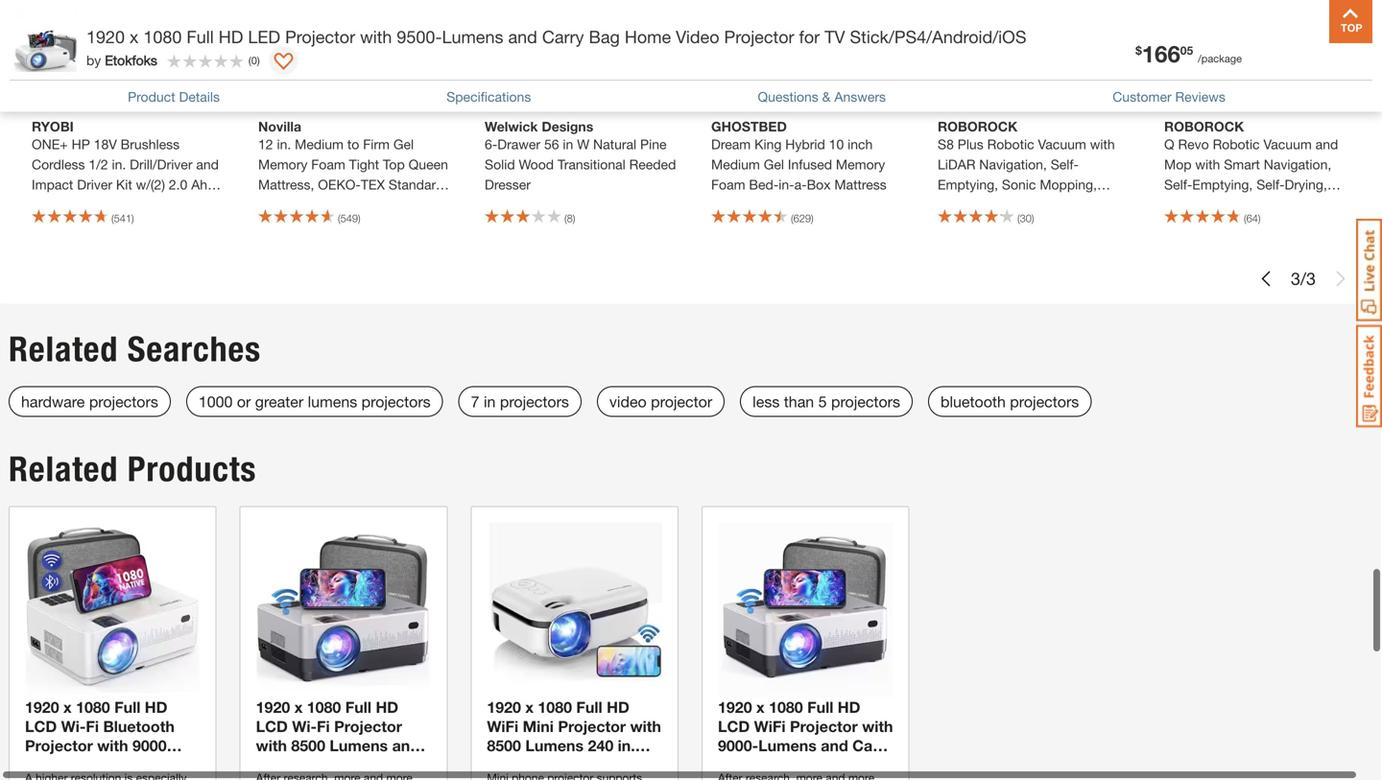Task type: describe. For each thing, give the bounding box(es) containing it.
customer
[[1113, 89, 1172, 105]]

products
[[127, 448, 257, 490]]

lumens inside 1920 x 1080 full hd lcd wifi projector with 9000-lumens and carry case
[[758, 737, 817, 755]]

with inside 1920 x 1080 full hd lcd wi-fi bluetooth projector with 9000 lumens extra bag included
[[97, 737, 128, 755]]

1 projectors from the left
[[89, 392, 158, 411]]

0
[[251, 54, 257, 66]]

mop
[[1164, 156, 1192, 172]]

30
[[1020, 212, 1032, 224]]

infused
[[788, 156, 832, 172]]

gel inside novilla 12 in. medium to firm gel memory foam tight top queen mattress, oeko-tex standard 100 certification mattresses
[[393, 136, 414, 152]]

1920 x 1080 full hd lcd wi-fi projector with 8500 lumens and carry case
[[256, 698, 419, 774]]

foam inside novilla 12 in. medium to firm gel memory foam tight top queen mattress, oeko-tex standard 100 certification mattresses
[[311, 156, 345, 172]]

bluetooth projectors link
[[928, 386, 1092, 417]]

hardware projectors
[[21, 392, 158, 411]]

brushless
[[121, 136, 180, 152]]

4 projectors from the left
[[831, 392, 900, 411]]

) for roborock q revo robotic vacuum and mop with smart navigation, self-emptying, self-drying, multisurface in white
[[1258, 212, 1261, 224]]

video
[[609, 392, 647, 411]]

driver
[[77, 177, 112, 192]]

batteries,
[[32, 197, 89, 212]]

case inside 1920 x 1080 full hd lcd wi-fi projector with 8500 lumens and carry case
[[300, 756, 338, 774]]

lcd for 9000-
[[718, 717, 750, 736]]

navigation, inside the roborock s8 plus robotic vacuum with lidar navigation, self- emptying, sonic mopping, 6000pa suction, multisurface in white
[[979, 156, 1047, 172]]

2 horizontal spatial self-
[[1257, 177, 1285, 192]]

related products
[[9, 448, 257, 490]]

impact
[[32, 177, 73, 192]]

searches
[[127, 328, 261, 370]]

( 30 )
[[1017, 212, 1034, 224]]

tv
[[825, 26, 845, 47]]

less
[[753, 392, 780, 411]]

top button
[[1329, 0, 1372, 43]]

8
[[567, 212, 573, 224]]

240
[[588, 737, 614, 755]]

1920 x 1080 full hd lcd wi-fi projector with 8500 lumens and carry case image
[[256, 523, 431, 698]]

solid
[[485, 156, 515, 172]]

s8
[[938, 136, 954, 152]]

multisurface for mopping,
[[1041, 197, 1115, 212]]

6-
[[485, 136, 497, 152]]

lcd for with
[[256, 717, 288, 736]]

navigation, inside roborock q revo robotic vacuum and mop with smart navigation, self-emptying, self-drying, multisurface in white
[[1264, 156, 1331, 172]]

hd for 1920 x 1080 full hd wifi mini projector with 8500 lumens 240 in. display video projector
[[607, 698, 629, 717]]

/
[[1300, 268, 1306, 289]]

mattress
[[834, 177, 887, 192]]

with inside '1920 x 1080 full hd wifi mini projector with 8500 lumens 240 in. display video projector'
[[630, 718, 661, 736]]

for
[[799, 26, 820, 47]]

white for self-
[[1256, 197, 1290, 212]]

with inside 1920 x 1080 full hd lcd wi-fi projector with 8500 lumens and carry case
[[256, 737, 287, 755]]

bag inside ryobi one+ hp 18v brushless cordless 1/2 in. drill/driver and impact driver kit w/(2) 2.0 ah batteries, charger, and bag
[[173, 197, 197, 212]]

white for 6000pa
[[938, 217, 972, 233]]

) for ryobi one+ hp 18v brushless cordless 1/2 in. drill/driver and impact driver kit w/(2) 2.0 ah batteries, charger, and bag
[[131, 212, 134, 224]]

2.0
[[169, 177, 187, 192]]

166
[[1142, 40, 1180, 67]]

video projector link
[[597, 386, 725, 417]]

live chat image
[[1356, 219, 1382, 322]]

) for novilla 12 in. medium to firm gel memory foam tight top queen mattress, oeko-tex standard 100 certification mattresses
[[358, 212, 361, 224]]

3 projectors from the left
[[500, 392, 569, 411]]

projector inside 1920 x 1080 full hd lcd wi-fi projector with 8500 lumens and carry case
[[334, 717, 402, 736]]

carry inside 1920 x 1080 full hd lcd wifi projector with 9000-lumens and carry case
[[852, 737, 893, 755]]

feedback link image
[[1356, 324, 1382, 428]]

lumens inside '1920 x 1080 full hd wifi mini projector with 8500 lumens 240 in. display video projector'
[[525, 737, 584, 755]]

this is the last slide image
[[1333, 271, 1348, 286]]

in inside welwick designs 6-drawer 56 in w natural pine solid wood transitional reeded dresser
[[563, 136, 573, 152]]

$ 166 05 /package
[[1135, 40, 1242, 67]]

x for 1920 x 1080 full hd led projector with 9500-lumens and carry bag home video projector for tv stick/ps4/android/ios
[[130, 26, 139, 47]]

included
[[25, 775, 88, 780]]

( for roborock q revo robotic vacuum and mop with smart navigation, self-emptying, self-drying, multisurface in white
[[1244, 212, 1246, 224]]

previous slide image
[[1258, 271, 1274, 286]]

1080 for 1920 x 1080 full hd led projector with 9500-lumens and carry bag home video projector for tv stick/ps4/android/ios
[[143, 26, 182, 47]]

robotic for with
[[1213, 136, 1260, 152]]

gel inside ghostbed dream king hybrid 10 inch medium gel infused memory foam bed-in-a-box mattress
[[764, 156, 784, 172]]

medium inside novilla 12 in. medium to firm gel memory foam tight top queen mattress, oeko-tex standard 100 certification mattresses
[[295, 136, 344, 152]]

tex
[[361, 177, 385, 192]]

in inside the roborock s8 plus robotic vacuum with lidar navigation, self- emptying, sonic mopping, 6000pa suction, multisurface in white
[[1118, 197, 1129, 212]]

1920 x 1080 full hd lcd wi-fi bluetooth projector with 9000 lumens extra bag included
[[25, 698, 175, 780]]

case inside 1920 x 1080 full hd lcd wifi projector with 9000-lumens and carry case
[[718, 756, 755, 774]]

x for 1920 x 1080 full hd lcd wi-fi bluetooth projector with 9000 lumens extra bag included
[[63, 698, 72, 717]]

plus
[[958, 136, 984, 152]]

emptying, inside roborock q revo robotic vacuum and mop with smart navigation, self-emptying, self-drying, multisurface in white
[[1192, 177, 1253, 192]]

less than 5 projectors link
[[740, 386, 913, 417]]

1920 for 1920 x 1080 full hd lcd wi-fi bluetooth projector with 9000 lumens extra bag included
[[25, 698, 59, 717]]

hybrid
[[785, 136, 825, 152]]

ghostbed
[[711, 118, 787, 134]]

video projector
[[609, 392, 712, 411]]

1/2
[[89, 156, 108, 172]]

( for ryobi one+ hp 18v brushless cordless 1/2 in. drill/driver and impact driver kit w/(2) 2.0 ah batteries, charger, and bag
[[111, 212, 114, 224]]

video for display
[[545, 756, 586, 774]]

one+
[[32, 136, 68, 152]]

dream
[[711, 136, 751, 152]]

x for 1920 x 1080 full hd lcd wi-fi projector with 8500 lumens and carry case
[[294, 698, 303, 717]]

bed-
[[749, 177, 779, 192]]

541
[[114, 212, 131, 224]]

full for 1920 x 1080 full hd wifi mini projector with 8500 lumens 240 in. display video projector
[[576, 698, 602, 717]]

wi- for with
[[292, 717, 317, 736]]

drying,
[[1285, 177, 1327, 192]]

roborock for revo
[[1164, 118, 1244, 134]]

roborock for plus
[[938, 118, 1018, 134]]

wifi inside '1920 x 1080 full hd wifi mini projector with 8500 lumens 240 in. display video projector'
[[487, 718, 518, 736]]

1920 for 1920 x 1080 full hd lcd wi-fi projector with 8500 lumens and carry case
[[256, 698, 290, 717]]

answers
[[834, 89, 886, 105]]

firm
[[363, 136, 390, 152]]

top
[[383, 156, 405, 172]]

( 541 )
[[111, 212, 134, 224]]

) for ghostbed dream king hybrid 10 inch medium gel infused memory foam bed-in-a-box mattress
[[811, 212, 814, 224]]

8500 inside '1920 x 1080 full hd wifi mini projector with 8500 lumens 240 in. display video projector'
[[487, 737, 521, 755]]

in. inside novilla 12 in. medium to firm gel memory foam tight top queen mattress, oeko-tex standard 100 certification mattresses
[[277, 136, 291, 152]]

( down led
[[249, 54, 251, 66]]

questions & answers
[[758, 89, 886, 105]]

transitional
[[558, 156, 626, 172]]

05
[[1180, 44, 1193, 57]]

related for related searches
[[9, 328, 118, 370]]

7
[[471, 392, 479, 411]]

display
[[487, 756, 541, 774]]

9000-
[[718, 737, 758, 755]]

( 8 )
[[564, 212, 575, 224]]

medium inside ghostbed dream king hybrid 10 inch medium gel infused memory foam bed-in-a-box mattress
[[711, 156, 760, 172]]

hp
[[72, 136, 90, 152]]

1920 x 1080 full hd lcd wi-fi bluetooth projector with 9000 lumens extra bag included link
[[25, 523, 200, 780]]

bluetooth projectors
[[941, 392, 1079, 411]]

designs
[[542, 118, 593, 134]]

customer reviews
[[1113, 89, 1226, 105]]

100
[[258, 197, 281, 212]]

cordless
[[32, 156, 85, 172]]

10
[[829, 136, 844, 152]]

mattress,
[[258, 177, 314, 192]]

hd for 1920 x 1080 full hd lcd wifi projector with 9000-lumens and carry case
[[838, 698, 860, 717]]

certification
[[284, 197, 357, 212]]

in. inside ryobi one+ hp 18v brushless cordless 1/2 in. drill/driver and impact driver kit w/(2) 2.0 ah batteries, charger, and bag
[[112, 156, 126, 172]]

w
[[577, 136, 589, 152]]

fi for with
[[86, 717, 99, 736]]

hardware projectors link
[[9, 386, 171, 417]]

1920 for 1920 x 1080 full hd wifi mini projector with 8500 lumens 240 in. display video projector
[[487, 698, 521, 717]]

product details
[[128, 89, 220, 105]]

with inside the roborock s8 plus robotic vacuum with lidar navigation, self- emptying, sonic mopping, 6000pa suction, multisurface in white
[[1090, 136, 1115, 152]]

12
[[258, 136, 273, 152]]

full for 1920 x 1080 full hd lcd wi-fi projector with 8500 lumens and carry case
[[345, 698, 371, 717]]



Task type: vqa. For each thing, say whether or not it's contained in the screenshot.
review in You will receive a personalized project quote within 48 hours of your in-home appointment. We can review this quote with you over the phone, or back in the store, and make any necessary changes.
no



Task type: locate. For each thing, give the bounding box(es) containing it.
self- up mopping,
[[1051, 156, 1079, 172]]

gel up top
[[393, 136, 414, 152]]

lumens inside 1920 x 1080 full hd lcd wi-fi bluetooth projector with 9000 lumens extra bag included
[[25, 756, 83, 774]]

stick/ps4/android/ios
[[850, 26, 1027, 47]]

2 wi- from the left
[[292, 717, 317, 736]]

wifi inside 1920 x 1080 full hd lcd wifi projector with 9000-lumens and carry case
[[754, 717, 786, 736]]

or
[[237, 392, 251, 411]]

) down smart
[[1258, 212, 1261, 224]]

2 fi from the left
[[317, 717, 330, 736]]

1 horizontal spatial white
[[1256, 197, 1290, 212]]

1080 for 1920 x 1080 full hd wifi mini projector with 8500 lumens 240 in. display video projector
[[538, 698, 572, 717]]

related searches
[[9, 328, 261, 370]]

3 lcd from the left
[[718, 717, 750, 736]]

gel down king at top right
[[764, 156, 784, 172]]

full for 1920 x 1080 full hd lcd wi-fi bluetooth projector with 9000 lumens extra bag included
[[114, 698, 140, 717]]

5 projectors from the left
[[1010, 392, 1079, 411]]

video down the mini
[[545, 756, 586, 774]]

7 in projectors link
[[458, 386, 582, 417]]

full inside 1920 x 1080 full hd lcd wi-fi projector with 8500 lumens and carry case
[[345, 698, 371, 717]]

roborock s8 plus robotic vacuum with lidar navigation, self- emptying, sonic mopping, 6000pa suction, multisurface in white
[[938, 118, 1129, 233]]

2 vertical spatial carry
[[256, 756, 296, 774]]

projectors right 7
[[500, 392, 569, 411]]

medium left to
[[295, 136, 344, 152]]

questions & answers button
[[758, 87, 886, 107], [758, 87, 886, 107]]

( 549 )
[[338, 212, 361, 224]]

( down smart
[[1244, 212, 1246, 224]]

projector inside 1920 x 1080 full hd lcd wifi projector with 9000-lumens and carry case
[[790, 717, 858, 736]]

2 related from the top
[[9, 448, 118, 490]]

0 horizontal spatial carry
[[256, 756, 296, 774]]

home
[[625, 26, 671, 47]]

memory inside novilla 12 in. medium to firm gel memory foam tight top queen mattress, oeko-tex standard 100 certification mattresses
[[258, 156, 307, 172]]

1 navigation, from the left
[[979, 156, 1047, 172]]

1920 for 1920 x 1080 full hd lcd wifi projector with 9000-lumens and carry case
[[718, 698, 752, 717]]

memory inside ghostbed dream king hybrid 10 inch medium gel infused memory foam bed-in-a-box mattress
[[836, 156, 885, 172]]

self- down 'mop'
[[1164, 177, 1192, 192]]

s8 plus robotic vacuum with lidar navigation, self-emptying, sonic mopping, 6000pa suction, multisurface in white image
[[928, 0, 1139, 105]]

1 horizontal spatial case
[[718, 756, 755, 774]]

0 horizontal spatial video
[[545, 756, 586, 774]]

bag down 2.0
[[173, 197, 197, 212]]

1 horizontal spatial wi-
[[292, 717, 317, 736]]

) down transitional
[[573, 212, 575, 224]]

1 vertical spatial video
[[545, 756, 586, 774]]

/package
[[1198, 52, 1242, 65]]

medium down dream
[[711, 156, 760, 172]]

18v
[[94, 136, 117, 152]]

0 horizontal spatial foam
[[311, 156, 345, 172]]

3 / 3
[[1291, 268, 1316, 289]]

and
[[508, 26, 537, 47], [1316, 136, 1338, 152], [196, 156, 219, 172], [147, 197, 169, 212], [392, 737, 419, 755], [821, 737, 848, 755]]

multisurface inside roborock q revo robotic vacuum and mop with smart navigation, self-emptying, self-drying, multisurface in white
[[1164, 197, 1238, 212]]

white down drying,
[[1256, 197, 1290, 212]]

x inside '1920 x 1080 full hd wifi mini projector with 8500 lumens 240 in. display video projector'
[[525, 698, 534, 717]]

bluetooth
[[941, 392, 1006, 411]]

3 left this is the last slide icon
[[1306, 268, 1316, 289]]

bluetooth
[[103, 717, 175, 736]]

projectors right bluetooth on the bottom right of page
[[1010, 392, 1079, 411]]

2 vertical spatial in.
[[618, 737, 635, 755]]

2 vacuum from the left
[[1264, 136, 1312, 152]]

white
[[1256, 197, 1290, 212], [938, 217, 972, 233]]

1 vertical spatial medium
[[711, 156, 760, 172]]

1080 inside 1920 x 1080 full hd lcd wifi projector with 9000-lumens and carry case
[[769, 698, 803, 717]]

1920 x 1080 full hd lcd wifi projector with 9000-lumens and carry case
[[718, 698, 893, 774]]

0 horizontal spatial emptying,
[[938, 177, 998, 192]]

with inside 1920 x 1080 full hd lcd wifi projector with 9000-lumens and carry case
[[862, 717, 893, 736]]

questions
[[758, 89, 818, 105]]

2 multisurface from the left
[[1164, 197, 1238, 212]]

welwick designs 6-drawer 56 in w natural pine solid wood transitional reeded dresser
[[485, 118, 676, 192]]

0 horizontal spatial 8500
[[291, 737, 325, 755]]

( for novilla 12 in. medium to firm gel memory foam tight top queen mattress, oeko-tex standard 100 certification mattresses
[[338, 212, 340, 224]]

x for 1920 x 1080 full hd lcd wifi projector with 9000-lumens and carry case
[[756, 698, 765, 717]]

emptying, up 6000pa
[[938, 177, 998, 192]]

multisurface inside the roborock s8 plus robotic vacuum with lidar navigation, self- emptying, sonic mopping, 6000pa suction, multisurface in white
[[1041, 197, 1115, 212]]

1 vertical spatial in.
[[112, 156, 126, 172]]

2 horizontal spatial bag
[[589, 26, 620, 47]]

1 horizontal spatial robotic
[[1213, 136, 1260, 152]]

revo
[[1178, 136, 1209, 152]]

1 horizontal spatial memory
[[836, 156, 885, 172]]

&
[[822, 89, 831, 105]]

1 horizontal spatial roborock
[[1164, 118, 1244, 134]]

1 vertical spatial bag
[[173, 197, 197, 212]]

related up "hardware" on the bottom of the page
[[9, 328, 118, 370]]

x inside 1920 x 1080 full hd lcd wi-fi bluetooth projector with 9000 lumens extra bag included
[[63, 698, 72, 717]]

projectors down related searches
[[89, 392, 158, 411]]

lcd inside 1920 x 1080 full hd lcd wi-fi bluetooth projector with 9000 lumens extra bag included
[[25, 717, 57, 736]]

5
[[818, 392, 827, 411]]

foam inside ghostbed dream king hybrid 10 inch medium gel infused memory foam bed-in-a-box mattress
[[711, 177, 745, 192]]

0 horizontal spatial case
[[300, 756, 338, 774]]

in
[[563, 136, 573, 152], [1118, 197, 1129, 212], [1242, 197, 1252, 212], [484, 392, 496, 411]]

( 0 )
[[249, 54, 260, 66]]

1 horizontal spatial lcd
[[256, 717, 288, 736]]

2 3 from the left
[[1306, 268, 1316, 289]]

) down 'oeko-'
[[358, 212, 361, 224]]

) down the sonic
[[1032, 212, 1034, 224]]

bag down the 9000 at the left bottom of page
[[130, 756, 159, 774]]

3
[[1291, 268, 1300, 289], [1306, 268, 1316, 289]]

0 horizontal spatial roborock
[[938, 118, 1018, 134]]

mopping,
[[1040, 177, 1097, 192]]

q revo robotic vacuum and mop with smart navigation, self-emptying, self-drying, multisurface in white image
[[1155, 0, 1366, 105]]

( down the sonic
[[1017, 212, 1020, 224]]

1 horizontal spatial carry
[[542, 26, 584, 47]]

1920 for 1920 x 1080 full hd led projector with 9500-lumens and carry bag home video projector for tv stick/ps4/android/ios
[[86, 26, 125, 47]]

kit
[[116, 177, 132, 192]]

inch
[[848, 136, 873, 152]]

1920 x 1080 full hd wifi mini projector with 8500 lumens 240 in. display video projector
[[487, 698, 661, 774]]

0 vertical spatial bag
[[589, 26, 620, 47]]

0 vertical spatial foam
[[311, 156, 345, 172]]

6000pa
[[938, 197, 984, 212]]

1 horizontal spatial in.
[[277, 136, 291, 152]]

roborock up plus at the right top of page
[[938, 118, 1018, 134]]

fi
[[86, 717, 99, 736], [317, 717, 330, 736]]

0 horizontal spatial 3
[[1291, 268, 1300, 289]]

full inside '1920 x 1080 full hd wifi mini projector with 8500 lumens 240 in. display video projector'
[[576, 698, 602, 717]]

product
[[128, 89, 175, 105]]

vacuum up drying,
[[1264, 136, 1312, 152]]

2 8500 from the left
[[487, 737, 521, 755]]

foam left bed-
[[711, 177, 745, 192]]

full for 1920 x 1080 full hd lcd wifi projector with 9000-lumens and carry case
[[807, 698, 833, 717]]

navigation,
[[979, 156, 1047, 172], [1264, 156, 1331, 172]]

memory up mattress,
[[258, 156, 307, 172]]

7 in projectors
[[471, 392, 569, 411]]

x for 1920 x 1080 full hd wifi mini projector with 8500 lumens 240 in. display video projector
[[525, 698, 534, 717]]

1 horizontal spatial bag
[[173, 197, 197, 212]]

full inside 1920 x 1080 full hd lcd wifi projector with 9000-lumens and carry case
[[807, 698, 833, 717]]

with
[[360, 26, 392, 47], [1090, 136, 1115, 152], [1195, 156, 1220, 172], [862, 717, 893, 736], [630, 718, 661, 736], [97, 737, 128, 755], [256, 737, 287, 755]]

2 memory from the left
[[836, 156, 885, 172]]

1920 inside 1920 x 1080 full hd lcd wi-fi bluetooth projector with 9000 lumens extra bag included
[[25, 698, 59, 717]]

wi- inside 1920 x 1080 full hd lcd wi-fi projector with 8500 lumens and carry case
[[292, 717, 317, 736]]

in inside roborock q revo robotic vacuum and mop with smart navigation, self-emptying, self-drying, multisurface in white
[[1242, 197, 1252, 212]]

bag
[[589, 26, 620, 47], [173, 197, 197, 212], [130, 756, 159, 774]]

mattresses
[[360, 197, 427, 212]]

0 horizontal spatial medium
[[295, 136, 344, 152]]

1920 inside 1920 x 1080 full hd lcd wifi projector with 9000-lumens and carry case
[[718, 698, 752, 717]]

robotic inside the roborock s8 plus robotic vacuum with lidar navigation, self- emptying, sonic mopping, 6000pa suction, multisurface in white
[[987, 136, 1034, 152]]

1 horizontal spatial wifi
[[754, 717, 786, 736]]

x
[[130, 26, 139, 47], [63, 698, 72, 717], [294, 698, 303, 717], [756, 698, 765, 717], [525, 698, 534, 717]]

1 related from the top
[[9, 328, 118, 370]]

bag left home
[[589, 26, 620, 47]]

0 horizontal spatial multisurface
[[1041, 197, 1115, 212]]

1080 for 1920 x 1080 full hd lcd wi-fi bluetooth projector with 9000 lumens extra bag included
[[76, 698, 110, 717]]

in-
[[779, 177, 794, 192]]

0 horizontal spatial self-
[[1051, 156, 1079, 172]]

2 lcd from the left
[[256, 717, 288, 736]]

( down driver
[[111, 212, 114, 224]]

0 horizontal spatial gel
[[393, 136, 414, 152]]

roborock q revo robotic vacuum and mop with smart navigation, self-emptying, self-drying, multisurface in white
[[1164, 118, 1338, 212]]

in. down novilla
[[277, 136, 291, 152]]

hd
[[219, 26, 243, 47], [145, 698, 167, 717], [376, 698, 398, 717], [838, 698, 860, 717], [607, 698, 629, 717]]

wifi left the mini
[[487, 718, 518, 736]]

1920 x 1080 full hd lcd wi-fi bluetooth projector with 9000 lumens extra bag included image
[[25, 523, 200, 698]]

1 vertical spatial foam
[[711, 177, 745, 192]]

0 vertical spatial medium
[[295, 136, 344, 152]]

0 horizontal spatial wi-
[[61, 717, 86, 736]]

in. inside '1920 x 1080 full hd wifi mini projector with 8500 lumens 240 in. display video projector'
[[618, 737, 635, 755]]

multisurface down 'mop'
[[1164, 197, 1238, 212]]

1 multisurface from the left
[[1041, 197, 1115, 212]]

2 navigation, from the left
[[1264, 156, 1331, 172]]

multisurface for emptying,
[[1164, 197, 1238, 212]]

robotic for navigation,
[[987, 136, 1034, 152]]

1 roborock from the left
[[938, 118, 1018, 134]]

projectors right '5'
[[831, 392, 900, 411]]

1 vertical spatial related
[[9, 448, 118, 490]]

hd for 1920 x 1080 full hd lcd wi-fi bluetooth projector with 9000 lumens extra bag included
[[145, 698, 167, 717]]

0 horizontal spatial robotic
[[987, 136, 1034, 152]]

1000 or greater lumens projectors
[[199, 392, 431, 411]]

hd inside 1920 x 1080 full hd lcd wi-fi projector with 8500 lumens and carry case
[[376, 698, 398, 717]]

2 horizontal spatial lcd
[[718, 717, 750, 736]]

6-drawer 56 in w natural pine solid wood transitional reeded dresser image
[[475, 0, 686, 105]]

1 horizontal spatial emptying,
[[1192, 177, 1253, 192]]

2 robotic from the left
[[1213, 136, 1260, 152]]

foam up 'oeko-'
[[311, 156, 345, 172]]

1 8500 from the left
[[291, 737, 325, 755]]

2 case from the left
[[718, 756, 755, 774]]

vacuum inside roborock q revo robotic vacuum and mop with smart navigation, self-emptying, self-drying, multisurface in white
[[1264, 136, 1312, 152]]

projectors
[[89, 392, 158, 411], [362, 392, 431, 411], [500, 392, 569, 411], [831, 392, 900, 411], [1010, 392, 1079, 411]]

projector inside 1920 x 1080 full hd lcd wi-fi bluetooth projector with 9000 lumens extra bag included
[[25, 737, 93, 755]]

vacuum up mopping,
[[1038, 136, 1086, 152]]

robotic
[[987, 136, 1034, 152], [1213, 136, 1260, 152]]

lcd for projector
[[25, 717, 57, 736]]

1 horizontal spatial self-
[[1164, 177, 1192, 192]]

display image
[[274, 53, 293, 72]]

and inside 1920 x 1080 full hd lcd wi-fi projector with 8500 lumens and carry case
[[392, 737, 419, 755]]

1 horizontal spatial medium
[[711, 156, 760, 172]]

suction,
[[988, 197, 1037, 212]]

1 case from the left
[[300, 756, 338, 774]]

( 629 )
[[791, 212, 814, 224]]

video inside '1920 x 1080 full hd wifi mini projector with 8500 lumens 240 in. display video projector'
[[545, 756, 586, 774]]

medium
[[295, 136, 344, 152], [711, 156, 760, 172]]

related for related products
[[9, 448, 118, 490]]

wi- for projector
[[61, 717, 86, 736]]

2 projectors from the left
[[362, 392, 431, 411]]

vacuum for self-
[[1038, 136, 1086, 152]]

1920 inside 1920 x 1080 full hd lcd wi-fi projector with 8500 lumens and carry case
[[256, 698, 290, 717]]

ah
[[191, 177, 207, 192]]

0 vertical spatial related
[[9, 328, 118, 370]]

robotic right plus at the right top of page
[[987, 136, 1034, 152]]

king
[[755, 136, 782, 152]]

1080 for 1920 x 1080 full hd lcd wi-fi projector with 8500 lumens and carry case
[[307, 698, 341, 717]]

) down led
[[257, 54, 260, 66]]

0 vertical spatial carry
[[542, 26, 584, 47]]

wifi
[[754, 717, 786, 736], [487, 718, 518, 736]]

1 horizontal spatial gel
[[764, 156, 784, 172]]

1 horizontal spatial 8500
[[487, 737, 521, 755]]

0 vertical spatial in.
[[277, 136, 291, 152]]

1 horizontal spatial multisurface
[[1164, 197, 1238, 212]]

wifi up 9000- at the bottom of page
[[754, 717, 786, 736]]

0 vertical spatial gel
[[393, 136, 414, 152]]

( down 'oeko-'
[[338, 212, 340, 224]]

0 horizontal spatial lcd
[[25, 717, 57, 736]]

) down box
[[811, 212, 814, 224]]

1000 or greater lumens projectors link
[[186, 386, 443, 417]]

0 horizontal spatial memory
[[258, 156, 307, 172]]

novilla 12 in. medium to firm gel memory foam tight top queen mattress, oeko-tex standard 100 certification mattresses
[[258, 118, 448, 212]]

multisurface down mopping,
[[1041, 197, 1115, 212]]

sonic
[[1002, 177, 1036, 192]]

projector
[[285, 26, 355, 47], [724, 26, 794, 47], [334, 717, 402, 736], [790, 717, 858, 736], [558, 718, 626, 736], [25, 737, 93, 755], [590, 756, 658, 774]]

12 in. medium to firm gel memory foam tight top queen mattress, oeko-tex standard 100 certification mattresses image
[[249, 0, 460, 105]]

product details button
[[128, 87, 220, 107], [128, 87, 220, 107]]

( for roborock s8 plus robotic vacuum with lidar navigation, self- emptying, sonic mopping, 6000pa suction, multisurface in white
[[1017, 212, 1020, 224]]

hd for 1920 x 1080 full hd lcd wi-fi projector with 8500 lumens and carry case
[[376, 698, 398, 717]]

0 horizontal spatial vacuum
[[1038, 136, 1086, 152]]

by etokfoks
[[86, 52, 157, 68]]

vacuum inside the roborock s8 plus robotic vacuum with lidar navigation, self- emptying, sonic mopping, 6000pa suction, multisurface in white
[[1038, 136, 1086, 152]]

x inside 1920 x 1080 full hd lcd wi-fi projector with 8500 lumens and carry case
[[294, 698, 303, 717]]

1080 inside '1920 x 1080 full hd wifi mini projector with 8500 lumens 240 in. display video projector'
[[538, 698, 572, 717]]

white inside roborock q revo robotic vacuum and mop with smart navigation, self-emptying, self-drying, multisurface in white
[[1256, 197, 1290, 212]]

fi inside 1920 x 1080 full hd lcd wi-fi projector with 8500 lumens and carry case
[[317, 717, 330, 736]]

full for 1920 x 1080 full hd led projector with 9500-lumens and carry bag home video projector for tv stick/ps4/android/ios
[[187, 26, 214, 47]]

1 robotic from the left
[[987, 136, 1034, 152]]

reeded
[[629, 156, 676, 172]]

( down the in-
[[791, 212, 793, 224]]

emptying, inside the roborock s8 plus robotic vacuum with lidar navigation, self- emptying, sonic mopping, 6000pa suction, multisurface in white
[[938, 177, 998, 192]]

and inside roborock q revo robotic vacuum and mop with smart navigation, self-emptying, self-drying, multisurface in white
[[1316, 136, 1338, 152]]

in. right 240
[[618, 737, 635, 755]]

0 horizontal spatial wifi
[[487, 718, 518, 736]]

self- inside the roborock s8 plus robotic vacuum with lidar navigation, self- emptying, sonic mopping, 6000pa suction, multisurface in white
[[1051, 156, 1079, 172]]

in. right 1/2
[[112, 156, 126, 172]]

memory up mattress
[[836, 156, 885, 172]]

1080 for 1920 x 1080 full hd lcd wifi projector with 9000-lumens and carry case
[[769, 698, 803, 717]]

carry inside 1920 x 1080 full hd lcd wi-fi projector with 8500 lumens and carry case
[[256, 756, 296, 774]]

1 fi from the left
[[86, 717, 99, 736]]

0 horizontal spatial fi
[[86, 717, 99, 736]]

hd inside 1920 x 1080 full hd lcd wi-fi bluetooth projector with 9000 lumens extra bag included
[[145, 698, 167, 717]]

white inside the roborock s8 plus robotic vacuum with lidar navigation, self- emptying, sonic mopping, 6000pa suction, multisurface in white
[[938, 217, 972, 233]]

hd inside 1920 x 1080 full hd lcd wifi projector with 9000-lumens and carry case
[[838, 698, 860, 717]]

1080 inside 1920 x 1080 full hd lcd wi-fi bluetooth projector with 9000 lumens extra bag included
[[76, 698, 110, 717]]

1 wifi from the left
[[754, 717, 786, 736]]

etokfoks
[[105, 52, 157, 68]]

one+ hp 18v brushless cordless 1/2 in. drill/driver and impact driver kit w/(2) 2.0 ah batteries, charger, and bag image
[[22, 0, 233, 105]]

white down 6000pa
[[938, 217, 972, 233]]

1 3 from the left
[[1291, 268, 1300, 289]]

hd inside '1920 x 1080 full hd wifi mini projector with 8500 lumens 240 in. display video projector'
[[607, 698, 629, 717]]

( for ghostbed dream king hybrid 10 inch medium gel infused memory foam bed-in-a-box mattress
[[791, 212, 793, 224]]

oeko-
[[318, 177, 361, 192]]

x inside 1920 x 1080 full hd lcd wifi projector with 9000-lumens and carry case
[[756, 698, 765, 717]]

1 horizontal spatial navigation,
[[1264, 156, 1331, 172]]

drawer
[[497, 136, 540, 152]]

2 vertical spatial bag
[[130, 756, 159, 774]]

with inside roborock q revo robotic vacuum and mop with smart navigation, self-emptying, self-drying, multisurface in white
[[1195, 156, 1220, 172]]

wi- inside 1920 x 1080 full hd lcd wi-fi bluetooth projector with 9000 lumens extra bag included
[[61, 717, 86, 736]]

9000
[[132, 737, 167, 755]]

1 horizontal spatial fi
[[317, 717, 330, 736]]

roborock inside the roborock s8 plus robotic vacuum with lidar navigation, self- emptying, sonic mopping, 6000pa suction, multisurface in white
[[938, 118, 1018, 134]]

navigation, up drying,
[[1264, 156, 1331, 172]]

reviews
[[1175, 89, 1226, 105]]

( down transitional
[[564, 212, 567, 224]]

robotic inside roborock q revo robotic vacuum and mop with smart navigation, self-emptying, self-drying, multisurface in white
[[1213, 136, 1260, 152]]

fi for 8500
[[317, 717, 330, 736]]

8500
[[291, 737, 325, 755], [487, 737, 521, 755]]

2 horizontal spatial in.
[[618, 737, 635, 755]]

tight
[[349, 156, 379, 172]]

roborock inside roborock q revo robotic vacuum and mop with smart navigation, self-emptying, self-drying, multisurface in white
[[1164, 118, 1244, 134]]

1 vertical spatial gel
[[764, 156, 784, 172]]

lcd inside 1920 x 1080 full hd lcd wi-fi projector with 8500 lumens and carry case
[[256, 717, 288, 736]]

1 wi- from the left
[[61, 717, 86, 736]]

robotic up smart
[[1213, 136, 1260, 152]]

) for welwick designs 6-drawer 56 in w natural pine solid wood transitional reeded dresser
[[573, 212, 575, 224]]

2 horizontal spatial carry
[[852, 737, 893, 755]]

8500 inside 1920 x 1080 full hd lcd wi-fi projector with 8500 lumens and carry case
[[291, 737, 325, 755]]

9500-
[[397, 26, 442, 47]]

0 vertical spatial white
[[1256, 197, 1290, 212]]

hd for 1920 x 1080 full hd led projector with 9500-lumens and carry bag home video projector for tv stick/ps4/android/ios
[[219, 26, 243, 47]]

2 emptying, from the left
[[1192, 177, 1253, 192]]

1920 x 1080 full hd lcd wifi projector with 9000-lumens and carry case image
[[718, 523, 893, 698]]

novilla
[[258, 118, 301, 134]]

1 horizontal spatial 3
[[1306, 268, 1316, 289]]

2 roborock from the left
[[1164, 118, 1244, 134]]

1920 x 1080 full hd wifi mini projector with 8500 lumens 240 in. display video projector image
[[487, 523, 662, 698]]

and inside 1920 x 1080 full hd lcd wifi projector with 9000-lumens and carry case
[[821, 737, 848, 755]]

1 emptying, from the left
[[938, 177, 998, 192]]

( for welwick designs 6-drawer 56 in w natural pine solid wood transitional reeded dresser
[[564, 212, 567, 224]]

video for home
[[676, 26, 719, 47]]

1 horizontal spatial video
[[676, 26, 719, 47]]

0 vertical spatial video
[[676, 26, 719, 47]]

bag inside 1920 x 1080 full hd lcd wi-fi bluetooth projector with 9000 lumens extra bag included
[[130, 756, 159, 774]]

dresser
[[485, 177, 531, 192]]

$
[[1135, 44, 1142, 57]]

self- down smart
[[1257, 177, 1285, 192]]

1 memory from the left
[[258, 156, 307, 172]]

0 horizontal spatial white
[[938, 217, 972, 233]]

3 right previous slide icon on the right top of page
[[1291, 268, 1300, 289]]

lcd inside 1920 x 1080 full hd lcd wifi projector with 9000-lumens and carry case
[[718, 717, 750, 736]]

1920 inside '1920 x 1080 full hd wifi mini projector with 8500 lumens 240 in. display video projector'
[[487, 698, 521, 717]]

1 vertical spatial white
[[938, 217, 972, 233]]

product image image
[[14, 10, 77, 72]]

fi inside 1920 x 1080 full hd lcd wi-fi bluetooth projector with 9000 lumens extra bag included
[[86, 717, 99, 736]]

56
[[544, 136, 559, 152]]

1 horizontal spatial foam
[[711, 177, 745, 192]]

natural
[[593, 136, 636, 152]]

extra
[[88, 756, 126, 774]]

full inside 1920 x 1080 full hd lcd wi-fi bluetooth projector with 9000 lumens extra bag included
[[114, 698, 140, 717]]

video right home
[[676, 26, 719, 47]]

1080 inside 1920 x 1080 full hd lcd wi-fi projector with 8500 lumens and carry case
[[307, 698, 341, 717]]

projector
[[651, 392, 712, 411]]

1 vertical spatial carry
[[852, 737, 893, 755]]

projectors right the lumens
[[362, 392, 431, 411]]

1920 x 1080 full hd lcd wi-fi projector with 8500 lumens and carry case link
[[256, 523, 431, 774]]

navigation, up the sonic
[[979, 156, 1047, 172]]

related down "hardware" on the bottom of the page
[[9, 448, 118, 490]]

1 horizontal spatial vacuum
[[1264, 136, 1312, 152]]

0 horizontal spatial bag
[[130, 756, 159, 774]]

emptying, down smart
[[1192, 177, 1253, 192]]

lumens inside 1920 x 1080 full hd lcd wi-fi projector with 8500 lumens and carry case
[[330, 737, 388, 755]]

629
[[793, 212, 811, 224]]

) down kit
[[131, 212, 134, 224]]

2 wifi from the left
[[487, 718, 518, 736]]

1 vacuum from the left
[[1038, 136, 1086, 152]]

dream king hybrid 10 inch medium gel infused memory foam bed-in-a-box mattress image
[[702, 0, 913, 105]]

1 lcd from the left
[[25, 717, 57, 736]]

vacuum for smart
[[1264, 136, 1312, 152]]

0 horizontal spatial navigation,
[[979, 156, 1047, 172]]

roborock up revo
[[1164, 118, 1244, 134]]

) for roborock s8 plus robotic vacuum with lidar navigation, self- emptying, sonic mopping, 6000pa suction, multisurface in white
[[1032, 212, 1034, 224]]

0 horizontal spatial in.
[[112, 156, 126, 172]]



